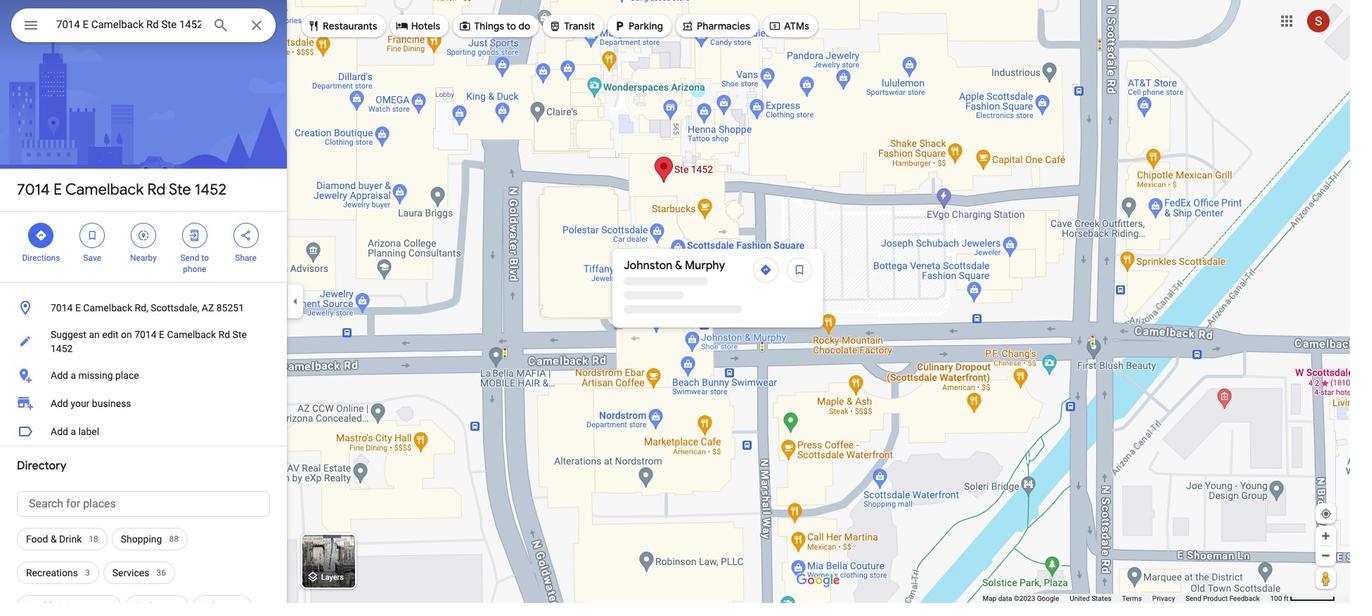 Task type: vqa. For each thing, say whether or not it's contained in the screenshot.
'7014 E Camelback Rd Ste 1452'
yes



Task type: describe. For each thing, give the bounding box(es) containing it.
none text field inside 7014 e camelback rd ste 1452 main content
[[17, 492, 270, 517]]


[[613, 18, 626, 34]]

label
[[78, 426, 99, 437]]

 pharmacies
[[681, 18, 750, 34]]


[[240, 228, 252, 243]]

7014 e camelback rd, scottsdale, az 85251 button
[[0, 294, 287, 322]]


[[86, 228, 99, 243]]

add for add a label
[[51, 426, 68, 437]]

share
[[235, 253, 257, 263]]

recreations 3
[[26, 568, 90, 579]]

100 ft button
[[1270, 595, 1336, 603]]

 hotels
[[396, 18, 440, 34]]

murphy
[[685, 259, 725, 273]]

a for label
[[71, 426, 76, 437]]

transit
[[564, 20, 595, 32]]

 things to do
[[459, 18, 530, 34]]


[[137, 228, 150, 243]]

phone
[[183, 264, 206, 274]]

7014 for 7014 e camelback rd ste 1452
[[17, 180, 50, 200]]

scottsdale,
[[151, 302, 199, 314]]

to inside  things to do
[[507, 20, 516, 32]]

map
[[983, 595, 997, 603]]

to inside send to phone
[[201, 253, 209, 263]]


[[769, 18, 781, 34]]

suggest an edit on 7014 e camelback rd ste 1452 button
[[0, 322, 287, 361]]

e for 7014 e camelback rd, scottsdale, az 85251
[[75, 302, 81, 314]]

rd inside suggest an edit on 7014 e camelback rd ste 1452
[[218, 329, 230, 340]]

ft
[[1284, 595, 1289, 603]]

suggest
[[51, 329, 86, 340]]

states
[[1092, 595, 1112, 603]]

services
[[112, 568, 149, 579]]

& for drink
[[51, 534, 57, 545]]

johnston & murphy
[[624, 259, 725, 273]]

terms button
[[1122, 594, 1142, 603]]

e for 7014 e camelback rd ste 1452
[[53, 180, 62, 200]]


[[459, 18, 471, 34]]

parking
[[629, 20, 663, 32]]

edit
[[102, 329, 119, 340]]

ste inside suggest an edit on 7014 e camelback rd ste 1452
[[233, 329, 247, 340]]

 restaurants
[[307, 18, 377, 34]]

7014 e camelback rd ste 1452
[[17, 180, 227, 200]]

1452 inside suggest an edit on 7014 e camelback rd ste 1452
[[51, 343, 73, 354]]

85251
[[216, 302, 244, 314]]

terms
[[1122, 595, 1142, 603]]

google maps element
[[0, 0, 1350, 603]]

7014 inside suggest an edit on 7014 e camelback rd ste 1452
[[134, 329, 157, 340]]

food
[[26, 534, 48, 545]]

directions
[[22, 253, 60, 263]]

services 36
[[112, 568, 166, 579]]

 search field
[[11, 8, 276, 45]]

e inside suggest an edit on 7014 e camelback rd ste 1452
[[159, 329, 165, 340]]


[[35, 228, 47, 243]]

show street view coverage image
[[1316, 568, 1336, 589]]

shopping 88
[[121, 534, 179, 545]]

0 horizontal spatial rd
[[147, 180, 166, 200]]

7014 e camelback rd, scottsdale, az 85251
[[51, 302, 244, 314]]

add a missing place
[[51, 370, 139, 381]]

18
[[89, 535, 98, 544]]

google
[[1037, 595, 1059, 603]]

add for add your business
[[51, 398, 68, 409]]

atms
[[784, 20, 809, 32]]

united states
[[1070, 595, 1112, 603]]

send product feedback button
[[1186, 594, 1260, 603]]


[[549, 18, 561, 34]]

camelback for rd
[[65, 180, 144, 200]]

 atms
[[769, 18, 809, 34]]

privacy
[[1153, 595, 1175, 603]]

johnston & murphy element
[[624, 257, 725, 274]]



Task type: locate. For each thing, give the bounding box(es) containing it.
0 vertical spatial to
[[507, 20, 516, 32]]

food & drink 18
[[26, 534, 98, 545]]

e inside button
[[75, 302, 81, 314]]

1 horizontal spatial ste
[[233, 329, 247, 340]]

100 ft
[[1270, 595, 1289, 603]]


[[681, 18, 694, 34]]

shopping
[[121, 534, 162, 545]]

recreations
[[26, 568, 78, 579]]

things
[[474, 20, 504, 32]]

a for missing
[[71, 370, 76, 381]]

product
[[1203, 595, 1228, 603]]

send up phone
[[180, 253, 199, 263]]

1 a from the top
[[71, 370, 76, 381]]

save image
[[793, 264, 806, 276]]

footer
[[983, 594, 1270, 603]]

0 vertical spatial camelback
[[65, 180, 144, 200]]

rd up 
[[147, 180, 166, 200]]

az
[[202, 302, 214, 314]]

footer containing map data ©2023 google
[[983, 594, 1270, 603]]

ste
[[169, 180, 191, 200], [233, 329, 247, 340]]

7014
[[17, 180, 50, 200], [51, 302, 73, 314], [134, 329, 157, 340]]

7014 up 
[[17, 180, 50, 200]]

send product feedback
[[1186, 595, 1260, 603]]

1 vertical spatial rd
[[218, 329, 230, 340]]

send for send to phone
[[180, 253, 199, 263]]

ste up 
[[169, 180, 191, 200]]

add a label button
[[0, 418, 287, 446]]

add for add a missing place
[[51, 370, 68, 381]]

add left your
[[51, 398, 68, 409]]

send left product
[[1186, 595, 1202, 603]]

None text field
[[17, 492, 270, 517]]

& inside 7014 e camelback rd ste 1452 main content
[[51, 534, 57, 545]]

do
[[519, 20, 530, 32]]

& for murphy
[[675, 259, 682, 273]]

drink
[[59, 534, 82, 545]]

0 vertical spatial &
[[675, 259, 682, 273]]

0 vertical spatial 1452
[[195, 180, 227, 200]]

3
[[85, 568, 90, 578]]

&
[[675, 259, 682, 273], [51, 534, 57, 545]]

88
[[169, 535, 179, 544]]

2 vertical spatial camelback
[[167, 329, 216, 340]]

add left missing
[[51, 370, 68, 381]]

missing
[[78, 370, 113, 381]]

2 vertical spatial e
[[159, 329, 165, 340]]

7014 for 7014 e camelback rd, scottsdale, az 85251
[[51, 302, 73, 314]]

0 horizontal spatial &
[[51, 534, 57, 545]]

google account: sheryl atherton  
(sheryl.atherton@adept.ai) image
[[1307, 10, 1330, 32]]

2 vertical spatial add
[[51, 426, 68, 437]]

business
[[92, 398, 131, 409]]

100
[[1270, 595, 1282, 603]]

to up phone
[[201, 253, 209, 263]]

 button
[[11, 8, 51, 45]]

add left label
[[51, 426, 68, 437]]

add a missing place button
[[0, 361, 287, 390]]

data
[[998, 595, 1012, 603]]

pharmacies
[[697, 20, 750, 32]]

camelback inside 7014 e camelback rd, scottsdale, az 85251 button
[[83, 302, 132, 314]]

collapse side panel image
[[288, 294, 303, 309]]

camelback down az
[[167, 329, 216, 340]]

0 horizontal spatial to
[[201, 253, 209, 263]]

1 horizontal spatial send
[[1186, 595, 1202, 603]]

2 horizontal spatial 7014
[[134, 329, 157, 340]]

map data ©2023 google
[[983, 595, 1059, 603]]

1 vertical spatial ste
[[233, 329, 247, 340]]

layers
[[321, 573, 344, 583]]

None field
[[56, 16, 201, 33]]

united
[[1070, 595, 1090, 603]]

& right food
[[51, 534, 57, 545]]

1 vertical spatial add
[[51, 398, 68, 409]]

place
[[115, 370, 139, 381]]

1 horizontal spatial to
[[507, 20, 516, 32]]

ste down "85251"
[[233, 329, 247, 340]]

 transit
[[549, 18, 595, 34]]

0 vertical spatial 7014
[[17, 180, 50, 200]]

1 vertical spatial e
[[75, 302, 81, 314]]

actions for 7014 e camelback rd ste 1452 region
[[0, 212, 287, 282]]

a left missing
[[71, 370, 76, 381]]

camelback for rd,
[[83, 302, 132, 314]]

send
[[180, 253, 199, 263], [1186, 595, 1202, 603]]

an
[[89, 329, 100, 340]]

1452
[[195, 180, 227, 200], [51, 343, 73, 354]]

hotels
[[411, 20, 440, 32]]

add your business link
[[0, 390, 287, 418]]

e up suggest
[[75, 302, 81, 314]]

1 horizontal spatial 1452
[[195, 180, 227, 200]]

7014 up suggest
[[51, 302, 73, 314]]

0 vertical spatial rd
[[147, 180, 166, 200]]

e down the 'scottsdale,'
[[159, 329, 165, 340]]

rd down "85251"
[[218, 329, 230, 340]]

1 horizontal spatial &
[[675, 259, 682, 273]]

3 add from the top
[[51, 426, 68, 437]]

0 vertical spatial send
[[180, 253, 199, 263]]

0 horizontal spatial ste
[[169, 180, 191, 200]]

2 a from the top
[[71, 426, 76, 437]]

to
[[507, 20, 516, 32], [201, 253, 209, 263]]

restaurants
[[323, 20, 377, 32]]

©2023
[[1014, 595, 1035, 603]]

show your location image
[[1320, 508, 1333, 520]]

a
[[71, 370, 76, 381], [71, 426, 76, 437]]

send inside send to phone
[[180, 253, 199, 263]]

e up directions
[[53, 180, 62, 200]]

directions image
[[760, 264, 772, 276]]

36
[[156, 568, 166, 578]]

camelback
[[65, 180, 144, 200], [83, 302, 132, 314], [167, 329, 216, 340]]

1 vertical spatial a
[[71, 426, 76, 437]]


[[396, 18, 408, 34]]

united states button
[[1070, 594, 1112, 603]]

1 horizontal spatial 7014
[[51, 302, 73, 314]]

zoom out image
[[1321, 551, 1331, 561]]

add a label
[[51, 426, 99, 437]]

zoom in image
[[1321, 531, 1331, 542]]

send to phone
[[180, 253, 209, 274]]

0 vertical spatial ste
[[169, 180, 191, 200]]

rd,
[[135, 302, 148, 314]]


[[188, 228, 201, 243]]

2 add from the top
[[51, 398, 68, 409]]

2 horizontal spatial e
[[159, 329, 165, 340]]

e
[[53, 180, 62, 200], [75, 302, 81, 314], [159, 329, 165, 340]]

add
[[51, 370, 68, 381], [51, 398, 68, 409], [51, 426, 68, 437]]

7014 right on
[[134, 329, 157, 340]]

your
[[71, 398, 90, 409]]

1452 down suggest
[[51, 343, 73, 354]]

camelback up 
[[65, 180, 144, 200]]

1 horizontal spatial e
[[75, 302, 81, 314]]

7014 e camelback rd ste 1452 main content
[[0, 0, 287, 603]]

0 vertical spatial e
[[53, 180, 62, 200]]

0 horizontal spatial 1452
[[51, 343, 73, 354]]

nearby
[[130, 253, 157, 263]]

johnston
[[624, 259, 673, 273]]

to left do
[[507, 20, 516, 32]]

1 vertical spatial camelback
[[83, 302, 132, 314]]

1 horizontal spatial rd
[[218, 329, 230, 340]]

1 vertical spatial &
[[51, 534, 57, 545]]

 parking
[[613, 18, 663, 34]]

1452 up 
[[195, 180, 227, 200]]

1 add from the top
[[51, 370, 68, 381]]

camelback inside suggest an edit on 7014 e camelback rd ste 1452
[[167, 329, 216, 340]]

camelback up edit
[[83, 302, 132, 314]]


[[307, 18, 320, 34]]

send inside send product feedback button
[[1186, 595, 1202, 603]]

1 vertical spatial to
[[201, 253, 209, 263]]

7014 E Camelback Rd Ste 1452, Scottsdale, AZ 85251 field
[[11, 8, 276, 42]]

1 vertical spatial 1452
[[51, 343, 73, 354]]

0 horizontal spatial 7014
[[17, 180, 50, 200]]

feedback
[[1230, 595, 1260, 603]]


[[23, 15, 39, 35]]

suggest an edit on 7014 e camelback rd ste 1452
[[51, 329, 247, 354]]

1 vertical spatial send
[[1186, 595, 1202, 603]]

0 vertical spatial a
[[71, 370, 76, 381]]

privacy button
[[1153, 594, 1175, 603]]

none field inside 7014 e camelback rd ste 1452, scottsdale, az 85251 field
[[56, 16, 201, 33]]

& left murphy on the top of the page
[[675, 259, 682, 273]]

save
[[83, 253, 101, 263]]

send for send product feedback
[[1186, 595, 1202, 603]]

7014 inside button
[[51, 302, 73, 314]]

add your business
[[51, 398, 131, 409]]

0 vertical spatial add
[[51, 370, 68, 381]]

1 vertical spatial 7014
[[51, 302, 73, 314]]

directory
[[17, 459, 67, 473]]

2 vertical spatial 7014
[[134, 329, 157, 340]]

0 horizontal spatial send
[[180, 253, 199, 263]]

on
[[121, 329, 132, 340]]

0 horizontal spatial e
[[53, 180, 62, 200]]

a left label
[[71, 426, 76, 437]]

footer inside google maps 'element'
[[983, 594, 1270, 603]]

rd
[[147, 180, 166, 200], [218, 329, 230, 340]]



